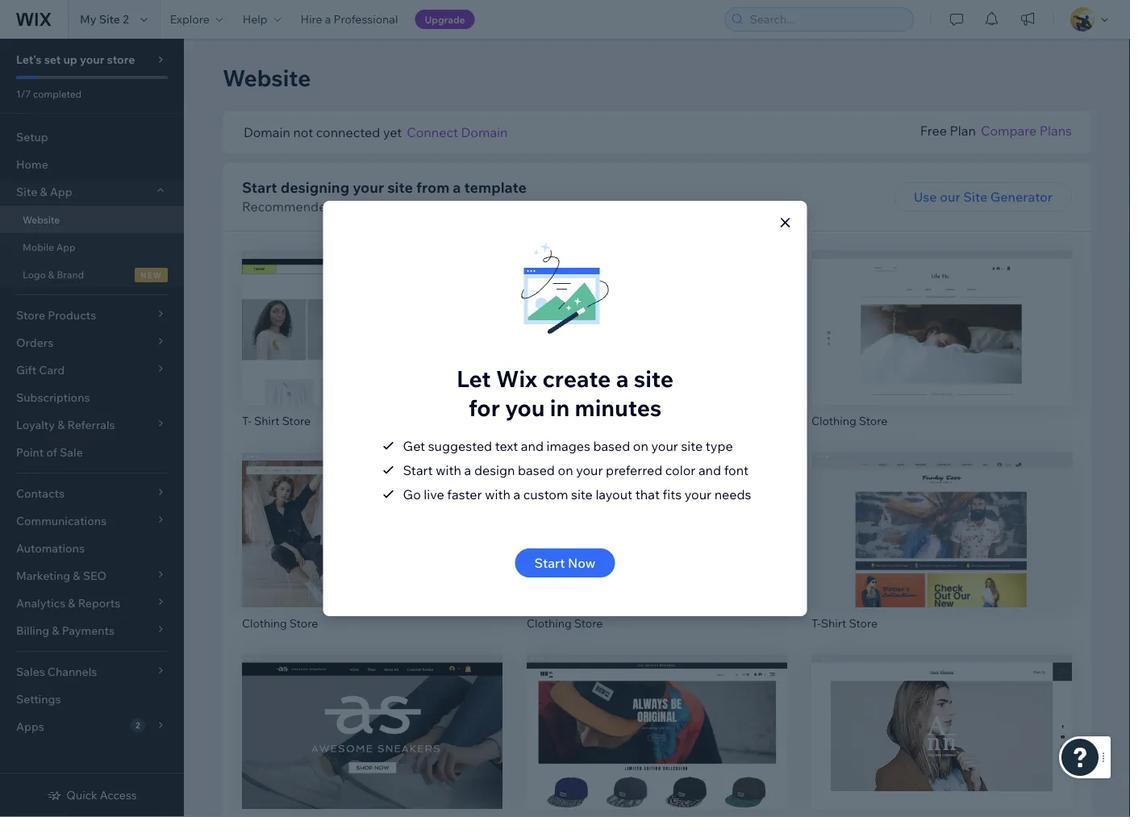 Task type: vqa. For each thing, say whether or not it's contained in the screenshot.
& for Site
yes



Task type: locate. For each thing, give the bounding box(es) containing it.
shirt
[[254, 414, 280, 428], [821, 616, 847, 630]]

2 horizontal spatial site
[[964, 189, 988, 205]]

for inside start designing your site from a template recommended templates for online clothing store
[[401, 198, 418, 215]]

0 vertical spatial with
[[436, 462, 462, 478]]

get suggested text and images based on your site type start with a design based on your preferred color and font go live faster with a custom site layout that fits your needs
[[403, 438, 752, 503]]

free plan compare plans
[[920, 123, 1072, 139]]

based up preferred
[[593, 438, 630, 454]]

site inside start designing your site from a template recommended templates for online clothing store
[[387, 178, 413, 196]]

start now button
[[515, 549, 615, 578]]

mobile
[[23, 241, 54, 253]]

1 horizontal spatial &
[[48, 268, 54, 280]]

let's
[[16, 52, 42, 67]]

start down get
[[403, 462, 433, 478]]

your up color
[[652, 438, 678, 454]]

0 horizontal spatial for
[[401, 198, 418, 215]]

a left "custom"
[[514, 487, 521, 503]]

site
[[387, 178, 413, 196], [634, 364, 674, 393], [681, 438, 703, 454], [571, 487, 593, 503]]

type
[[706, 438, 733, 454]]

mobile app
[[23, 241, 75, 253]]

0 vertical spatial app
[[50, 185, 72, 199]]

yet
[[383, 124, 402, 140]]

not
[[293, 124, 313, 140]]

your up templates
[[353, 178, 384, 196]]

1 vertical spatial shirt
[[821, 616, 847, 630]]

1 horizontal spatial start
[[403, 462, 433, 478]]

0 vertical spatial based
[[593, 438, 630, 454]]

with down suggested
[[436, 462, 462, 478]]

site inside popup button
[[16, 185, 37, 199]]

1 horizontal spatial shirt
[[821, 616, 847, 630]]

for down let
[[469, 393, 500, 422]]

1 vertical spatial website
[[23, 213, 60, 226]]

domain right connect at the left top
[[461, 124, 508, 140]]

0 horizontal spatial with
[[436, 462, 462, 478]]

1 vertical spatial start
[[403, 462, 433, 478]]

1 horizontal spatial for
[[469, 393, 500, 422]]

1 vertical spatial and
[[699, 462, 721, 478]]

on down images on the bottom of page
[[558, 462, 573, 478]]

website inside sidebar element
[[23, 213, 60, 226]]

t-
[[242, 414, 252, 428], [812, 616, 821, 630]]

store
[[517, 198, 550, 215], [282, 414, 311, 428], [574, 414, 603, 428], [859, 414, 888, 428], [290, 616, 318, 630], [574, 616, 603, 630], [849, 616, 878, 630]]

hire a professional link
[[291, 0, 408, 39]]

home
[[16, 157, 48, 171]]

a up faster
[[464, 462, 471, 478]]

clothing
[[463, 198, 514, 215], [527, 414, 572, 428], [812, 414, 857, 428], [242, 616, 287, 630], [527, 616, 572, 630]]

0 vertical spatial start
[[242, 178, 277, 196]]

help
[[243, 12, 268, 26]]

0 vertical spatial &
[[40, 185, 47, 199]]

use our site generator button
[[895, 182, 1072, 211]]

start inside button
[[535, 555, 565, 571]]

custom
[[523, 487, 568, 503]]

2 horizontal spatial start
[[535, 555, 565, 571]]

connect domain button
[[407, 123, 508, 142]]

on
[[633, 438, 649, 454], [558, 462, 573, 478]]

a right hire at left top
[[325, 12, 331, 26]]

site up minutes
[[634, 364, 674, 393]]

website link
[[0, 206, 184, 233]]

1 vertical spatial t-
[[812, 616, 821, 630]]

& right the logo
[[48, 268, 54, 280]]

1 vertical spatial for
[[469, 393, 500, 422]]

sale
[[60, 445, 83, 460]]

website down help button
[[223, 63, 311, 92]]

1 vertical spatial with
[[485, 487, 511, 503]]

site & app button
[[0, 178, 184, 206]]

set
[[44, 52, 61, 67]]

and down type
[[699, 462, 721, 478]]

domain left not
[[244, 124, 290, 140]]

1 horizontal spatial with
[[485, 487, 511, 503]]

plan
[[950, 123, 976, 139]]

1 horizontal spatial based
[[593, 438, 630, 454]]

your right the up
[[80, 52, 104, 67]]

0 horizontal spatial start
[[242, 178, 277, 196]]

a
[[325, 12, 331, 26], [453, 178, 461, 196], [616, 364, 629, 393], [464, 462, 471, 478], [514, 487, 521, 503]]

& inside popup button
[[40, 185, 47, 199]]

start
[[242, 178, 277, 196], [403, 462, 433, 478], [535, 555, 565, 571]]

access
[[100, 788, 137, 802]]

your down images on the bottom of page
[[576, 462, 603, 478]]

website
[[223, 63, 311, 92], [23, 213, 60, 226]]

settings
[[16, 692, 61, 706]]

on up preferred
[[633, 438, 649, 454]]

and
[[521, 438, 544, 454], [699, 462, 721, 478]]

my
[[80, 12, 96, 26]]

online
[[420, 198, 460, 215]]

app down home link at the top left of the page
[[50, 185, 72, 199]]

new
[[140, 270, 162, 280]]

site left layout
[[571, 487, 593, 503]]

0 vertical spatial shirt
[[254, 414, 280, 428]]

& down home
[[40, 185, 47, 199]]

0 horizontal spatial domain
[[244, 124, 290, 140]]

t- for t- shirt store
[[242, 414, 252, 428]]

Search... field
[[745, 8, 909, 31]]

quick access button
[[47, 788, 137, 803]]

from
[[416, 178, 450, 196]]

compare plans button
[[981, 121, 1072, 140]]

fits
[[663, 487, 682, 503]]

clothing store
[[527, 414, 603, 428], [812, 414, 888, 428], [242, 616, 318, 630], [527, 616, 603, 630]]

in
[[550, 393, 570, 422]]

1 vertical spatial &
[[48, 268, 54, 280]]

a inside start designing your site from a template recommended templates for online clothing store
[[453, 178, 461, 196]]

0 vertical spatial and
[[521, 438, 544, 454]]

1 domain from the left
[[244, 124, 290, 140]]

start up recommended
[[242, 178, 277, 196]]

1 vertical spatial app
[[56, 241, 75, 253]]

1 horizontal spatial and
[[699, 462, 721, 478]]

0 horizontal spatial on
[[558, 462, 573, 478]]

site & app
[[16, 185, 72, 199]]

start left now
[[535, 555, 565, 571]]

2 domain from the left
[[461, 124, 508, 140]]

your right "fits"
[[685, 487, 712, 503]]

a up minutes
[[616, 364, 629, 393]]

clothing inside start designing your site from a template recommended templates for online clothing store
[[463, 198, 514, 215]]

designing
[[281, 178, 349, 196]]

connected
[[316, 124, 380, 140]]

1 horizontal spatial website
[[223, 63, 311, 92]]

website up mobile at the left top of page
[[23, 213, 60, 226]]

1 horizontal spatial site
[[99, 12, 120, 26]]

and right text
[[521, 438, 544, 454]]

1 horizontal spatial domain
[[461, 124, 508, 140]]

based up "custom"
[[518, 462, 555, 478]]

your
[[80, 52, 104, 67], [353, 178, 384, 196], [652, 438, 678, 454], [576, 462, 603, 478], [685, 487, 712, 503]]

for down from
[[401, 198, 418, 215]]

my site 2
[[80, 12, 129, 26]]

with down design
[[485, 487, 511, 503]]

let
[[457, 364, 491, 393]]

0 vertical spatial for
[[401, 198, 418, 215]]

1 vertical spatial based
[[518, 462, 555, 478]]

0 vertical spatial t-
[[242, 414, 252, 428]]

0 horizontal spatial &
[[40, 185, 47, 199]]

2
[[123, 12, 129, 26]]

0 horizontal spatial shirt
[[254, 414, 280, 428]]

a right from
[[453, 178, 461, 196]]

domain not connected yet connect domain
[[244, 124, 508, 140]]

images
[[547, 438, 590, 454]]

connect
[[407, 124, 458, 140]]

subscriptions link
[[0, 384, 184, 412]]

1 horizontal spatial on
[[633, 438, 649, 454]]

start inside start designing your site from a template recommended templates for online clothing store
[[242, 178, 277, 196]]

1/7 completed
[[16, 88, 82, 100]]

0 vertical spatial website
[[223, 63, 311, 92]]

site left from
[[387, 178, 413, 196]]

1 horizontal spatial t-
[[812, 616, 821, 630]]

1 vertical spatial on
[[558, 462, 573, 478]]

0 horizontal spatial and
[[521, 438, 544, 454]]

logo & brand
[[23, 268, 84, 280]]

site
[[99, 12, 120, 26], [16, 185, 37, 199], [964, 189, 988, 205]]

your inside sidebar element
[[80, 52, 104, 67]]

home link
[[0, 151, 184, 178]]

site down home
[[16, 185, 37, 199]]

based
[[593, 438, 630, 454], [518, 462, 555, 478]]

app right mobile at the left top of page
[[56, 241, 75, 253]]

0 horizontal spatial site
[[16, 185, 37, 199]]

site inside 'button'
[[964, 189, 988, 205]]

app
[[50, 185, 72, 199], [56, 241, 75, 253]]

&
[[40, 185, 47, 199], [48, 268, 54, 280]]

help button
[[233, 0, 291, 39]]

faster
[[447, 487, 482, 503]]

site right our
[[964, 189, 988, 205]]

0 horizontal spatial t-
[[242, 414, 252, 428]]

site inside let wix create a site for you in minutes
[[634, 364, 674, 393]]

font
[[724, 462, 749, 478]]

2 vertical spatial start
[[535, 555, 565, 571]]

site left the 2
[[99, 12, 120, 26]]

explore
[[170, 12, 210, 26]]

sidebar element
[[0, 39, 184, 817]]

with
[[436, 462, 462, 478], [485, 487, 511, 503]]

0 horizontal spatial based
[[518, 462, 555, 478]]

app inside site & app popup button
[[50, 185, 72, 199]]

domain
[[244, 124, 290, 140], [461, 124, 508, 140]]

t-shirt store
[[812, 616, 878, 630]]

0 horizontal spatial website
[[23, 213, 60, 226]]



Task type: describe. For each thing, give the bounding box(es) containing it.
start for now
[[535, 555, 565, 571]]

create
[[543, 364, 611, 393]]

start inside the get suggested text and images based on your site type start with a design based on your preferred color and font go live faster with a custom site layout that fits your needs
[[403, 462, 433, 478]]

preferred
[[606, 462, 663, 478]]

point of sale link
[[0, 439, 184, 466]]

layout
[[596, 487, 633, 503]]

t- for t-shirt store
[[812, 616, 821, 630]]

template
[[464, 178, 527, 196]]

& for logo
[[48, 268, 54, 280]]

quick
[[66, 788, 97, 802]]

use our site generator
[[914, 189, 1053, 205]]

plans
[[1040, 123, 1072, 139]]

quick access
[[66, 788, 137, 802]]

1/7
[[16, 88, 31, 100]]

& for site
[[40, 185, 47, 199]]

for inside let wix create a site for you in minutes
[[469, 393, 500, 422]]

up
[[63, 52, 77, 67]]

t- shirt store
[[242, 414, 311, 428]]

setup
[[16, 130, 48, 144]]

get
[[403, 438, 425, 454]]

your inside start designing your site from a template recommended templates for online clothing store
[[353, 178, 384, 196]]

app inside mobile app link
[[56, 241, 75, 253]]

free
[[920, 123, 947, 139]]

live
[[424, 487, 444, 503]]

templates
[[337, 198, 398, 215]]

let wix create a site for you in minutes
[[457, 364, 674, 422]]

professional
[[334, 12, 398, 26]]

needs
[[715, 487, 752, 503]]

upgrade button
[[415, 10, 475, 29]]

use
[[914, 189, 937, 205]]

brand
[[57, 268, 84, 280]]

shirt for t-shirt store
[[821, 616, 847, 630]]

go
[[403, 487, 421, 503]]

our
[[940, 189, 961, 205]]

start now
[[535, 555, 596, 571]]

automations
[[16, 541, 85, 556]]

setup link
[[0, 123, 184, 151]]

shirt for t- shirt store
[[254, 414, 280, 428]]

of
[[46, 445, 57, 460]]

compare
[[981, 123, 1037, 139]]

let's set up your store
[[16, 52, 135, 67]]

color
[[666, 462, 696, 478]]

design
[[474, 462, 515, 478]]

start designing your site from a template recommended templates for online clothing store
[[242, 178, 550, 215]]

recommended
[[242, 198, 334, 215]]

hire
[[301, 12, 322, 26]]

store inside start designing your site from a template recommended templates for online clothing store
[[517, 198, 550, 215]]

a inside let wix create a site for you in minutes
[[616, 364, 629, 393]]

suggested
[[428, 438, 492, 454]]

now
[[568, 555, 596, 571]]

minutes
[[575, 393, 662, 422]]

site up color
[[681, 438, 703, 454]]

automations link
[[0, 535, 184, 562]]

subscriptions
[[16, 391, 90, 405]]

point
[[16, 445, 44, 460]]

generator
[[991, 189, 1053, 205]]

point of sale
[[16, 445, 83, 460]]

logo
[[23, 268, 46, 280]]

settings link
[[0, 686, 184, 713]]

start for designing
[[242, 178, 277, 196]]

that
[[636, 487, 660, 503]]

a inside hire a professional link
[[325, 12, 331, 26]]

0 vertical spatial on
[[633, 438, 649, 454]]

hire a professional
[[301, 12, 398, 26]]

text
[[495, 438, 518, 454]]

store
[[107, 52, 135, 67]]

you
[[505, 393, 545, 422]]

upgrade
[[425, 13, 465, 25]]

mobile app link
[[0, 233, 184, 261]]

completed
[[33, 88, 82, 100]]



